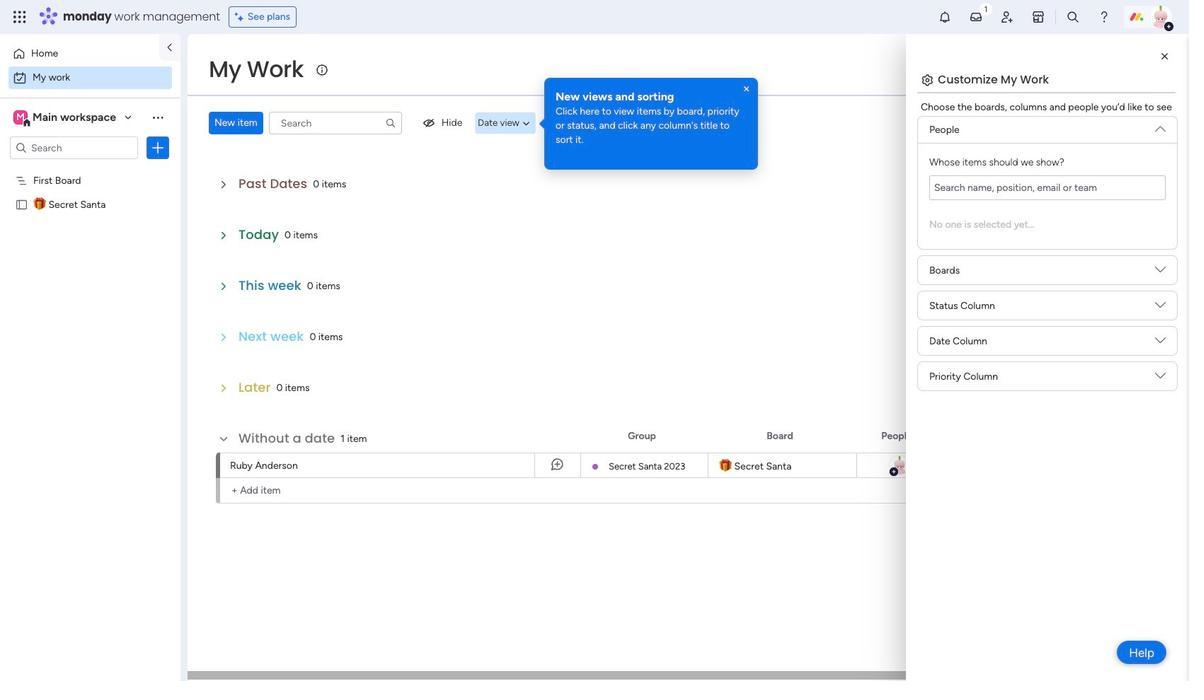 Task type: locate. For each thing, give the bounding box(es) containing it.
options image
[[151, 141, 165, 155]]

update feed image
[[969, 10, 984, 24]]

None search field
[[269, 112, 402, 135]]

workspace options image
[[151, 110, 165, 124]]

ruby anderson image
[[889, 455, 910, 477]]

1 vertical spatial option
[[8, 67, 172, 89]]

4 dapulse dropdown down arrow image from the top
[[1156, 336, 1166, 352]]

notifications image
[[938, 10, 952, 24]]

None text field
[[930, 176, 1166, 200]]

5 dapulse dropdown down arrow image from the top
[[1156, 371, 1166, 387]]

help image
[[1098, 10, 1112, 24]]

Search in workspace field
[[30, 140, 118, 156]]

1 dapulse dropdown down arrow image from the top
[[1156, 118, 1166, 134]]

3 dapulse dropdown down arrow image from the top
[[1156, 300, 1166, 316]]

workspace image
[[13, 110, 28, 125]]

option
[[8, 42, 151, 65], [8, 67, 172, 89], [0, 167, 181, 170]]

list box
[[0, 165, 181, 407]]

heading
[[556, 89, 747, 105]]

dapulse dropdown down arrow image
[[1156, 118, 1166, 134], [1156, 265, 1166, 281], [1156, 300, 1166, 316], [1156, 336, 1166, 352], [1156, 371, 1166, 387]]

2 vertical spatial option
[[0, 167, 181, 170]]

2 dapulse dropdown down arrow image from the top
[[1156, 265, 1166, 281]]

main content
[[188, 34, 1190, 682]]

workspace selection element
[[13, 109, 118, 127]]



Task type: vqa. For each thing, say whether or not it's contained in the screenshot.
"Next month"
no



Task type: describe. For each thing, give the bounding box(es) containing it.
close image
[[741, 84, 753, 95]]

ruby anderson image
[[1150, 6, 1173, 28]]

see plans image
[[235, 9, 248, 25]]

search everything image
[[1066, 10, 1081, 24]]

Search name, position, email or team text field
[[930, 176, 1166, 200]]

search image
[[385, 118, 396, 129]]

monday marketplace image
[[1032, 10, 1046, 24]]

0 vertical spatial option
[[8, 42, 151, 65]]

invite members image
[[1001, 10, 1015, 24]]

1 image
[[980, 1, 993, 17]]

public board image
[[15, 198, 28, 211]]

select product image
[[13, 10, 27, 24]]

Filter dashboard by text search field
[[269, 112, 402, 135]]



